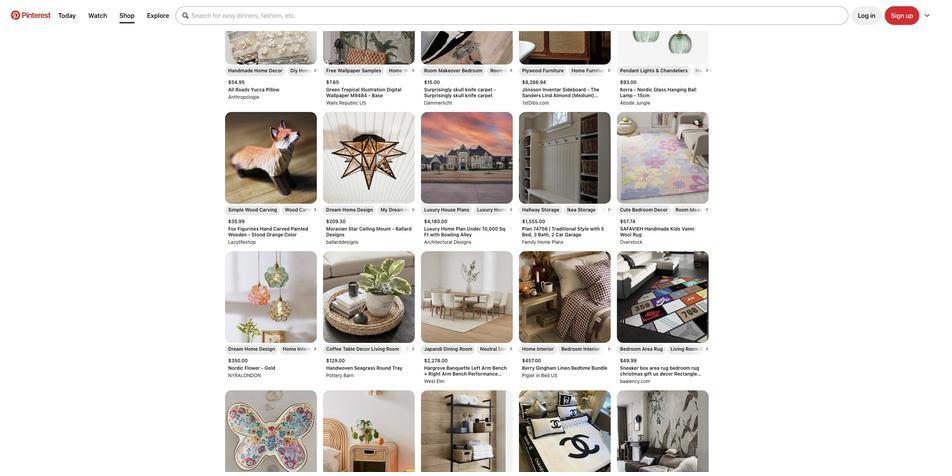 Task type: describe. For each thing, give the bounding box(es) containing it.
carved
[[273, 226, 290, 232]]

wallpaper for home
[[404, 68, 427, 73]]

storage for hallway storage
[[541, 207, 559, 213]]

fox figurines hand carved painted wooden - stood orange color button
[[228, 226, 314, 238]]

simple
[[228, 207, 244, 213]]

- right korra
[[634, 87, 636, 93]]

painted
[[291, 226, 308, 232]]

cool
[[474, 377, 484, 383]]

dämmerlicht
[[424, 100, 452, 106]]

0 horizontal spatial arm
[[442, 371, 451, 377]]

handmade home decor link
[[228, 68, 283, 73]]

two shelves with towels, soaps and other items on them against a wooden wall image
[[421, 390, 513, 472]]

furniture for plywood furniture
[[543, 68, 564, 73]]

architectural designs button
[[424, 239, 510, 245]]

a bedroom with a wicker side table next to a night stand and lamp on the floor image
[[323, 390, 415, 472]]

$15.00
[[424, 79, 440, 85]]

lazylifeshop
[[228, 239, 256, 245]]

dream home design link for $350.00
[[228, 346, 275, 352]]

tray
[[392, 365, 402, 371]]

hand
[[260, 226, 272, 232]]

ballarddesigns button
[[326, 239, 412, 245]]

dream right art
[[326, 207, 341, 213]]

a person standing in front of a rug on the floor next to a door way image
[[421, 0, 513, 65]]

$35.99 fox figurines hand carved painted wooden - stood orange color lazylifeshop
[[228, 219, 308, 245]]

$57.74 button
[[620, 219, 706, 224]]

bath,
[[538, 232, 550, 238]]

room up $15.00
[[424, 68, 437, 73]]

designs inside the $209.30 moravian star ceiling mount   - ballard designs ballarddesigns
[[326, 232, 345, 238]]

scroll image for dining
[[510, 347, 513, 350]]

home interior design link
[[283, 346, 331, 352]]

korra
[[620, 87, 633, 93]]

handmade home decor
[[228, 68, 283, 73]]

moravian
[[326, 226, 347, 232]]

ft
[[424, 232, 429, 238]]

luxury inside $4,180.00 luxury home plan under 10,000 sq ft with bowling alley architectural designs
[[424, 226, 440, 232]]

right
[[429, 371, 441, 377]]

scroll image for plywood furniture
[[608, 69, 611, 72]]

wood carving art
[[285, 207, 325, 213]]

2 carpet from the top
[[478, 93, 493, 98]]

scroll image for home interior
[[608, 347, 611, 350]]

dream up $350.00
[[228, 346, 243, 352]]

1 wood from the left
[[245, 207, 258, 213]]

my dream home link
[[381, 207, 419, 213]]

green
[[326, 87, 340, 93]]

pinterest link
[[6, 10, 55, 20]]

coastal
[[424, 377, 442, 383]]

free
[[326, 68, 336, 73]]

home inside $1,555.00 plan 74756 | traditional style with 5 bed, 3 bath, 2 car garage family home plans
[[538, 239, 550, 245]]

banquette
[[446, 365, 470, 371]]

home inside $4,180.00 luxury home plan under 10,000 sq ft with bowling alley architectural designs
[[441, 226, 455, 232]]

scroll image for carving
[[314, 208, 317, 211]]

pendant lights & chandeliers
[[620, 68, 688, 73]]

a coffee table with books and a potted plant on it image
[[323, 251, 415, 343]]

$54.95
[[228, 79, 245, 85]]

1stdibs.com button
[[522, 100, 608, 106]]

ikea
[[567, 207, 577, 213]]

2 knife from the top
[[465, 93, 476, 98]]

$1,555.00 plan 74756 | traditional style with 5 bed, 3 bath, 2 car garage family home plans
[[522, 219, 604, 245]]

makeover
[[438, 68, 461, 73]]

walnut
[[485, 377, 501, 383]]

$1,555.00 button
[[522, 219, 608, 224]]

wallpaper for free
[[338, 68, 361, 73]]

table
[[343, 346, 355, 352]]

$209.30 button
[[326, 219, 412, 224]]

2 wood from the left
[[285, 207, 298, 213]]

- inside $35.99 fox figurines hand carved painted wooden - stood orange color lazylifeshop
[[248, 232, 250, 238]]

$49.99 sneaker box area rug bedroom rug christmas gift us decor rectangle rug
[[620, 358, 699, 383]]

ideas
[[690, 207, 702, 213]]

digital
[[387, 87, 402, 93]]

handmade inside '$57.74 safavieh handmade kids vaimi wool rug overstock'
[[645, 226, 669, 232]]

$93.00
[[620, 79, 637, 85]]

scroll image for interior
[[314, 347, 317, 350]]

home interior design
[[283, 346, 331, 352]]

2 carving from the left
[[299, 207, 317, 213]]

$457.00
[[522, 358, 541, 364]]

abode
[[620, 100, 634, 106]]

hallway storage
[[522, 207, 559, 213]]

a living room with a flower rug on the floor and a chair next to it image
[[617, 112, 709, 204]]

- left the 15cm
[[634, 93, 636, 98]]

bowling
[[441, 232, 459, 238]]

plans inside $1,555.00 plan 74756 | traditional style with 5 bed, 3 bath, 2 car garage family home plans
[[552, 239, 564, 245]]

1 horizontal spatial bench
[[492, 365, 507, 371]]

$129.00
[[326, 358, 345, 364]]

- inside the $209.30 moravian star ceiling mount   - ballard designs ballarddesigns
[[392, 226, 394, 232]]

10,000
[[482, 226, 498, 232]]

$129.00 handwoven seagrass round tray pottery barn
[[326, 358, 402, 378]]

safavieh
[[620, 226, 643, 232]]

home up $54.95 button
[[254, 68, 268, 73]]

room up $457.00
[[514, 346, 527, 352]]

wool
[[620, 232, 632, 238]]

anthropologie button
[[228, 94, 314, 100]]

wallpaper inside $7.65 green tropical illustration digital wallpaper m9484 - base walls republic us
[[326, 93, 349, 98]]

room up the tray
[[386, 346, 399, 352]]

$350.00
[[228, 358, 248, 364]]

bundle
[[592, 365, 608, 371]]

left
[[471, 365, 480, 371]]

ballard
[[396, 226, 412, 232]]

soaring oriental birds mural wallpaper home interior design, interior decorating, house interior, modern traditional decor, chinese interior, home wallpaper, mural wallpaper, home decor, interior design image
[[617, 390, 709, 472]]

dämmerlicht button
[[424, 100, 510, 106]]

interior for bedroom interior
[[583, 346, 600, 352]]

luxury homes dream houses link
[[477, 207, 545, 213]]

+
[[424, 371, 427, 377]]

a butterfly shaped plate sitting on top of a table next to a coin and a keychain image
[[225, 390, 317, 472]]

dining for japandi
[[444, 346, 458, 352]]

shop
[[119, 12, 135, 19]]

walls republic us button
[[326, 100, 412, 106]]

$57.74 safavieh handmade kids vaimi wool rug overstock
[[620, 219, 694, 245]]

baalency.com
[[620, 378, 650, 384]]

2 rug from the left
[[692, 365, 699, 371]]

home up $8,266.94 button
[[572, 68, 585, 73]]

neutral dining room
[[480, 346, 527, 352]]

storage for ikea storage
[[578, 207, 596, 213]]

fox
[[228, 226, 236, 232]]

republic
[[339, 100, 358, 106]]

$7.65 button
[[326, 79, 412, 85]]

$350.00 nordic flower - gold nyralondon
[[228, 358, 275, 378]]

dining for neutral
[[498, 346, 513, 352]]

1 carving from the left
[[259, 207, 277, 213]]

home up ballard
[[405, 207, 419, 213]]

diy home decor
[[290, 68, 327, 73]]

nordic inside $93.00 korra - nordic glass hanging ball lamp - 15cm abode jungle
[[637, 87, 653, 93]]

$54.95 all roads yucca pillow anthropologie
[[228, 79, 279, 100]]

a bed room with a neatly made bed next to a night stand and two candles image
[[519, 251, 611, 343]]

$57.74
[[620, 219, 636, 224]]

dream right my at the top of page
[[389, 207, 404, 213]]

scroll image for room makeover bedroom
[[510, 69, 513, 72]]

christmas
[[620, 371, 643, 377]]

room up $2,278.00 button
[[459, 346, 472, 352]]

0 vertical spatial handmade
[[228, 68, 253, 73]]

a white bench sitting under a window next to a shelf filled with wicker baskets image
[[519, 112, 611, 204]]

2 surprisingly from the top
[[424, 93, 452, 98]]

handwoven seagrass round tray button
[[326, 365, 412, 371]]

search image
[[182, 12, 189, 19]]

decor for handmade home decor
[[269, 68, 283, 73]]

plywood furniture link
[[522, 68, 564, 73]]

three green glass pendant lights hanging from the ceiling image
[[617, 0, 709, 65]]

room makeover bedroom link
[[424, 68, 483, 73]]

hargrove banquette left arm bench + right arm bench performance coastal linen pewter cool walnut button
[[424, 365, 510, 383]]

furniture for home furniture
[[586, 68, 607, 73]]

room ideas bedroom
[[676, 207, 724, 213]]

kids
[[671, 226, 681, 232]]

an origami figurine of a fox on a wooden table with its head turned to the side image
[[225, 112, 317, 204]]

gold
[[265, 365, 275, 371]]

decor for diy home decor
[[314, 68, 327, 73]]

bed,
[[522, 232, 533, 238]]

scroll image for wallpaper
[[412, 69, 415, 72]]

home up $350.00
[[244, 346, 258, 352]]

home up $350.00 button
[[283, 346, 296, 352]]

ballarddesigns
[[326, 239, 358, 245]]

today link
[[55, 9, 79, 22]]

gingham
[[536, 365, 556, 371]]

with inside $1,555.00 plan 74756 | traditional style with 5 bed, 3 bath, 2 car garage family home plans
[[590, 226, 600, 232]]

$49.99
[[620, 358, 637, 364]]

three pillows with tassels on them sitting next to each other image
[[225, 0, 317, 65]]



Task type: vqa. For each thing, say whether or not it's contained in the screenshot.


Task type: locate. For each thing, give the bounding box(es) containing it.
0 horizontal spatial with
[[430, 232, 440, 238]]

cute
[[620, 207, 631, 213]]

all
[[228, 87, 234, 93]]

living room bedroom
[[671, 346, 721, 352]]

0 horizontal spatial handmade
[[228, 68, 253, 73]]

storage right ikea
[[578, 207, 596, 213]]

1stdibs.com
[[522, 100, 549, 106]]

1 horizontal spatial dream home design
[[326, 207, 373, 213]]

decor up $7.65
[[314, 68, 327, 73]]

walls
[[326, 100, 338, 106]]

three colorful lights hanging from the ceiling above a vase with flowers in it on a table image
[[225, 251, 317, 343]]

$457.00 berry gingham linen bedtime bundle piglet in bed us
[[522, 358, 608, 378]]

storage up $1,555.00 button
[[541, 207, 559, 213]]

1 surprisingly from the top
[[424, 87, 452, 93]]

scroll image left art
[[314, 208, 317, 211]]

plan inside $1,555.00 plan 74756 | traditional style with 5 bed, 3 bath, 2 car garage family home plans
[[522, 226, 532, 232]]

2 furniture from the left
[[586, 68, 607, 73]]

hallway
[[522, 207, 540, 213]]

$2,278.00 button
[[424, 358, 510, 364]]

0 horizontal spatial design
[[259, 346, 275, 352]]

- left 'stood'
[[248, 232, 250, 238]]

dream home design up the $209.30
[[326, 207, 373, 213]]

1 horizontal spatial storage
[[578, 207, 596, 213]]

scroll image left free on the top
[[314, 69, 317, 72]]

overstock button
[[620, 239, 706, 245]]

up
[[906, 12, 913, 19]]

carving up $35.99 button
[[259, 207, 277, 213]]

1 vertical spatial rug
[[654, 346, 663, 352]]

carpet down $15.00 "button"
[[478, 87, 493, 93]]

a star light hanging from the ceiling in a room with white painted wood paneling image
[[323, 112, 415, 204]]

lazylifeshop button
[[228, 239, 314, 245]]

nordic
[[637, 87, 653, 93], [228, 365, 243, 371]]

2 horizontal spatial interior
[[583, 346, 600, 352]]

nordic inside $350.00 nordic flower - gold nyralondon
[[228, 365, 243, 371]]

1 horizontal spatial rug
[[692, 365, 699, 371]]

nordic up jungle
[[637, 87, 653, 93]]

Search text field
[[192, 12, 848, 19]]

dream home design link up $350.00
[[228, 346, 275, 352]]

decor up the $129.00 'button'
[[356, 346, 370, 352]]

coffee table decor living room
[[326, 346, 399, 352]]

with left 5 at the top right of the page
[[590, 226, 600, 232]]

luxury left homes in the right top of the page
[[477, 207, 493, 213]]

0 vertical spatial designs
[[326, 232, 345, 238]]

scroll image for dream home design
[[412, 208, 415, 211]]

seagrass
[[354, 365, 375, 371]]

2 plan from the left
[[522, 226, 532, 232]]

1 vertical spatial us
[[551, 372, 558, 378]]

scroll image right neutral
[[510, 347, 513, 350]]

luxury for luxury house plans
[[424, 207, 440, 213]]

a dining room table with white chairs and a vase image
[[421, 251, 513, 343]]

a large house with lots of windows and lights on it's front yard at sunset image
[[421, 112, 513, 204]]

2 interior from the left
[[537, 346, 554, 352]]

$4,180.00 luxury home plan under 10,000 sq ft with bowling alley architectural designs
[[424, 219, 505, 245]]

0 horizontal spatial rug
[[620, 377, 629, 383]]

2 storage from the left
[[578, 207, 596, 213]]

jungle
[[636, 100, 650, 106]]

family home plans button
[[522, 239, 608, 245]]

1 horizontal spatial dream home design link
[[326, 207, 373, 213]]

traditional
[[552, 226, 576, 232]]

1 interior from the left
[[297, 346, 314, 352]]

wallpaper up walls
[[326, 93, 349, 98]]

0 horizontal spatial rug
[[661, 365, 669, 371]]

with up architectural
[[430, 232, 440, 238]]

rug
[[661, 365, 669, 371], [692, 365, 699, 371]]

home
[[254, 68, 268, 73], [299, 68, 312, 73], [389, 68, 403, 73], [572, 68, 585, 73], [342, 207, 356, 213], [405, 207, 419, 213], [441, 226, 455, 232], [538, 239, 550, 245], [244, 346, 258, 352], [283, 346, 296, 352], [522, 346, 536, 352]]

dining right neutral
[[498, 346, 513, 352]]

explore
[[147, 12, 169, 19]]

barn
[[344, 372, 354, 378]]

$93.00 button
[[620, 79, 706, 85]]

1 horizontal spatial living
[[671, 346, 684, 352]]

rug inside '$57.74 safavieh handmade kids vaimi wool rug overstock'
[[633, 232, 642, 238]]

1 horizontal spatial dining
[[498, 346, 513, 352]]

0 horizontal spatial dream home design link
[[228, 346, 275, 352]]

in right log
[[870, 12, 876, 19]]

houses
[[528, 207, 545, 213]]

arm up elm
[[442, 371, 451, 377]]

nordic down $350.00
[[228, 365, 243, 371]]

arm right left
[[482, 365, 491, 371]]

0 horizontal spatial bench
[[453, 371, 467, 377]]

1 vertical spatial in
[[536, 372, 540, 378]]

1 horizontal spatial wood
[[285, 207, 298, 213]]

scroll image left coffee
[[314, 347, 317, 350]]

handmade down $57.74 "button"
[[645, 226, 669, 232]]

2 vertical spatial rug
[[620, 377, 629, 383]]

74756
[[533, 226, 548, 232]]

scroll image for storage
[[608, 208, 611, 211]]

designs up ballarddesigns
[[326, 232, 345, 238]]

1 horizontal spatial plans
[[552, 239, 564, 245]]

1 horizontal spatial plan
[[522, 226, 532, 232]]

- right the mount
[[392, 226, 394, 232]]

1 dining from the left
[[444, 346, 458, 352]]

1 furniture from the left
[[543, 68, 564, 73]]

decor up $54.95 button
[[269, 68, 283, 73]]

0 horizontal spatial wood
[[245, 207, 258, 213]]

dream home design for $209.30
[[326, 207, 373, 213]]

skull
[[453, 87, 464, 93], [453, 93, 464, 98]]

rug down $49.99 button
[[661, 365, 669, 371]]

samples
[[362, 68, 381, 73]]

plywood furniture
[[522, 68, 564, 73]]

linen inside $457.00 berry gingham linen bedtime bundle piglet in bed us
[[558, 365, 570, 371]]

1 rug from the left
[[661, 365, 669, 371]]

hanging
[[668, 87, 687, 93]]

neutral
[[480, 346, 497, 352]]

us right bed
[[551, 372, 558, 378]]

0 vertical spatial nordic
[[637, 87, 653, 93]]

scroll image left makeover
[[412, 69, 415, 72]]

0 horizontal spatial linen
[[443, 377, 455, 383]]

design for my dream home
[[357, 207, 373, 213]]

knife down $15.00 "button"
[[465, 87, 476, 93]]

us down 'm9484'
[[360, 100, 366, 106]]

1 vertical spatial dream home design
[[228, 346, 275, 352]]

decor for coffee table decor living room
[[356, 346, 370, 352]]

plans up $4,180.00 button
[[457, 207, 470, 213]]

sign
[[891, 12, 904, 19]]

1 horizontal spatial designs
[[454, 239, 471, 245]]

piglet in bed us button
[[522, 372, 608, 378]]

1 vertical spatial designs
[[454, 239, 471, 245]]

scroll image
[[510, 69, 513, 72], [608, 69, 611, 72], [706, 69, 709, 72], [412, 208, 415, 211], [510, 208, 513, 211], [706, 208, 709, 211], [412, 347, 415, 350], [608, 347, 611, 350], [706, 347, 709, 350]]

0 horizontal spatial carving
[[259, 207, 277, 213]]

skull down $15.00 "button"
[[453, 87, 464, 93]]

family
[[522, 239, 536, 245]]

knife
[[465, 87, 476, 93], [465, 93, 476, 98]]

design up $209.30 button
[[357, 207, 373, 213]]

box
[[640, 365, 648, 371]]

rug down the sneaker
[[620, 377, 629, 383]]

explore link
[[144, 9, 172, 22]]

storage
[[541, 207, 559, 213], [578, 207, 596, 213]]

plans down car
[[552, 239, 564, 245]]

abode jungle button
[[620, 100, 706, 106]]

- down $15.00 "button"
[[494, 87, 496, 93]]

room left ideas
[[676, 207, 689, 213]]

dream home design up $350.00
[[228, 346, 275, 352]]

0 horizontal spatial interior
[[297, 346, 314, 352]]

1 storage from the left
[[541, 207, 559, 213]]

linen down the banquette
[[443, 377, 455, 383]]

interior left coffee
[[297, 346, 314, 352]]

ikea storage link
[[567, 207, 596, 213]]

0 horizontal spatial storage
[[541, 207, 559, 213]]

in inside $457.00 berry gingham linen bedtime bundle piglet in bed us
[[536, 372, 540, 378]]

wallpaper up $15.00
[[404, 68, 427, 73]]

$129.00 button
[[326, 358, 412, 364]]

west
[[424, 378, 435, 384]]

1 horizontal spatial handmade
[[645, 226, 669, 232]]

1 knife from the top
[[465, 87, 476, 93]]

sneaker box area rug bedroom rug christmas gift us decor rectangle rug button
[[620, 365, 706, 383]]

0 horizontal spatial living
[[371, 346, 385, 352]]

decor for cute bedroom decor
[[654, 207, 668, 213]]

0 horizontal spatial designs
[[326, 232, 345, 238]]

2 living from the left
[[671, 346, 684, 352]]

luxury down $4,180.00
[[424, 226, 440, 232]]

rug right bedroom
[[692, 365, 699, 371]]

1 horizontal spatial furniture
[[586, 68, 607, 73]]

home down $4,180.00
[[441, 226, 455, 232]]

1 carpet from the top
[[478, 87, 493, 93]]

0 horizontal spatial plan
[[456, 226, 466, 232]]

linen inside $2,278.00 hargrove banquette left arm bench + right arm bench performance coastal linen pewter cool walnut
[[443, 377, 455, 383]]

design up $129.00
[[315, 346, 331, 352]]

plan inside $4,180.00 luxury home plan under 10,000 sq ft with bowling alley architectural designs
[[456, 226, 466, 232]]

1 horizontal spatial interior
[[537, 346, 554, 352]]

us inside $457.00 berry gingham linen bedtime bundle piglet in bed us
[[551, 372, 558, 378]]

1 horizontal spatial carving
[[299, 207, 317, 213]]

interior up $457.00
[[537, 346, 554, 352]]

0 vertical spatial linen
[[558, 365, 570, 371]]

furniture up $8,266.94 button
[[543, 68, 564, 73]]

vaimi
[[682, 226, 694, 232]]

pinterest button
[[6, 10, 55, 21]]

0 horizontal spatial plans
[[457, 207, 470, 213]]

home down bath,
[[538, 239, 550, 245]]

home right diy
[[299, 68, 312, 73]]

$93.00 korra - nordic glass hanging ball lamp - 15cm abode jungle
[[620, 79, 696, 106]]

scroll image for pendant lights & chandeliers
[[706, 69, 709, 72]]

2 skull from the top
[[453, 93, 464, 98]]

0 horizontal spatial nordic
[[228, 365, 243, 371]]

1 living from the left
[[371, 346, 385, 352]]

scroll image for coffee table decor living room
[[412, 347, 415, 350]]

green tropical illustration digital wallpaper m9484 - base button
[[326, 87, 412, 98]]

0 vertical spatial plans
[[457, 207, 470, 213]]

in inside button
[[870, 12, 876, 19]]

wallpaper right free on the top
[[338, 68, 361, 73]]

interior up bundle
[[583, 346, 600, 352]]

rug inside $49.99 sneaker box area rug bedroom rug christmas gift us decor rectangle rug
[[620, 377, 629, 383]]

scroll image for cute bedroom decor
[[706, 208, 709, 211]]

1 vertical spatial linen
[[443, 377, 455, 383]]

0 horizontal spatial dream home design
[[228, 346, 275, 352]]

plan
[[456, 226, 466, 232], [522, 226, 532, 232]]

scroll image for bedroom area rug
[[706, 347, 709, 350]]

0 vertical spatial in
[[870, 12, 876, 19]]

- inside the $15.00 surprisingly skull knife carpet - surprisingly skull knife carpet dämmerlicht
[[494, 87, 496, 93]]

1 vertical spatial nordic
[[228, 365, 243, 371]]

1 horizontal spatial with
[[590, 226, 600, 232]]

2 horizontal spatial rug
[[654, 346, 663, 352]]

living up the $129.00 'button'
[[371, 346, 385, 352]]

japandi dining room link
[[424, 346, 472, 352]]

pottery
[[326, 372, 342, 378]]

0 vertical spatial rug
[[633, 232, 642, 238]]

home up $457.00
[[522, 346, 536, 352]]

lamp
[[620, 93, 633, 98]]

designs inside $4,180.00 luxury home plan under 10,000 sq ft with bowling alley architectural designs
[[454, 239, 471, 245]]

design up $350.00 button
[[259, 346, 275, 352]]

us inside $7.65 green tropical illustration digital wallpaper m9484 - base walls republic us
[[360, 100, 366, 106]]

dream home design
[[326, 207, 373, 213], [228, 346, 275, 352]]

dream home design for $350.00
[[228, 346, 275, 352]]

tropical
[[341, 87, 360, 93]]

scroll image for luxury house plans
[[510, 208, 513, 211]]

scroll image
[[314, 69, 317, 72], [412, 69, 415, 72], [314, 208, 317, 211], [608, 208, 611, 211], [314, 347, 317, 350], [510, 347, 513, 350]]

dining
[[444, 346, 458, 352], [498, 346, 513, 352]]

in left bed
[[536, 372, 540, 378]]

dream right homes in the right top of the page
[[511, 207, 526, 213]]

bench up west elm button
[[453, 371, 467, 377]]

a couch sitting in front of a wall with plants on it image
[[323, 0, 415, 65]]

2 dining from the left
[[498, 346, 513, 352]]

decor up $57.74 "button"
[[654, 207, 668, 213]]

carving left art
[[299, 207, 317, 213]]

surprisingly up dämmerlicht
[[424, 93, 452, 98]]

$7.65 green tropical illustration digital wallpaper m9484 - base walls republic us
[[326, 79, 402, 106]]

surprisingly skull knife carpet - surprisingly skull knife carpet button
[[424, 87, 510, 98]]

0 horizontal spatial in
[[536, 372, 540, 378]]

a potted plant sitting on top of a wooden cabinet next to a bath tub image
[[519, 0, 611, 65]]

plan down $4,180.00 button
[[456, 226, 466, 232]]

0 horizontal spatial dining
[[444, 346, 458, 352]]

log in button
[[852, 6, 882, 25]]

rectangle
[[674, 371, 697, 377]]

simple wood carving
[[228, 207, 277, 213]]

rug
[[633, 232, 642, 238], [654, 346, 663, 352], [620, 377, 629, 383]]

luxury for luxury homes dream houses
[[477, 207, 493, 213]]

1 skull from the top
[[453, 87, 464, 93]]

interior for home interior
[[537, 346, 554, 352]]

car
[[556, 232, 564, 238]]

1 horizontal spatial nordic
[[637, 87, 653, 93]]

bedroom area rug
[[620, 346, 663, 352]]

1 horizontal spatial rug
[[633, 232, 642, 238]]

5
[[601, 226, 604, 232]]

rug right area
[[654, 346, 663, 352]]

-
[[494, 87, 496, 93], [634, 87, 636, 93], [368, 93, 371, 98], [634, 93, 636, 98], [392, 226, 394, 232], [248, 232, 250, 238], [261, 365, 263, 371]]

1 plan from the left
[[456, 226, 466, 232]]

furniture left pendant
[[586, 68, 607, 73]]

- up walls republic us button at the left top
[[368, 93, 371, 98]]

cute bedroom decor link
[[620, 207, 668, 213]]

0 vertical spatial us
[[360, 100, 366, 106]]

1 horizontal spatial us
[[551, 372, 558, 378]]

skull up dämmerlicht button
[[453, 93, 464, 98]]

rug up overstock
[[633, 232, 642, 238]]

linen up piglet in bed us button on the right of the page
[[558, 365, 570, 371]]

home furniture
[[572, 68, 607, 73]]

- inside $7.65 green tropical illustration digital wallpaper m9484 - base walls republic us
[[368, 93, 371, 98]]

2 horizontal spatial design
[[357, 207, 373, 213]]

bench up walnut
[[492, 365, 507, 371]]

$54.95 button
[[228, 79, 314, 85]]

dream home design link for $209.30
[[326, 207, 373, 213]]

wood up painted
[[285, 207, 298, 213]]

flower
[[245, 365, 260, 371]]

log in
[[858, 12, 876, 19]]

1 horizontal spatial in
[[870, 12, 876, 19]]

home up the $209.30
[[342, 207, 356, 213]]

handmade up the $54.95
[[228, 68, 253, 73]]

with inside $4,180.00 luxury home plan under 10,000 sq ft with bowling alley architectural designs
[[430, 232, 440, 238]]

1 horizontal spatial design
[[315, 346, 331, 352]]

1 vertical spatial handmade
[[645, 226, 669, 232]]

- inside $350.00 nordic flower - gold nyralondon
[[261, 365, 263, 371]]

baalency.com button
[[620, 378, 706, 384]]

0 vertical spatial dream home design link
[[326, 207, 373, 213]]

0 horizontal spatial furniture
[[543, 68, 564, 73]]

- left the gold
[[261, 365, 263, 371]]

luxury up $4,180.00
[[424, 207, 440, 213]]

my
[[381, 207, 388, 213]]

wood right simple
[[245, 207, 258, 213]]

$15.00 surprisingly skull knife carpet - surprisingly skull knife carpet dämmerlicht
[[424, 79, 496, 106]]

design for home interior design
[[259, 346, 275, 352]]

us
[[360, 100, 366, 106], [551, 372, 558, 378]]

handmade
[[228, 68, 253, 73], [645, 226, 669, 232]]

base
[[372, 93, 383, 98]]

a living room with a white couch and colorful rug image
[[617, 251, 709, 343]]

dream home design link up the $209.30
[[326, 207, 373, 213]]

room up bedroom
[[686, 346, 699, 352]]

bedroom
[[670, 365, 690, 371]]

wood
[[245, 207, 258, 213], [285, 207, 298, 213]]

furniture
[[543, 68, 564, 73], [586, 68, 607, 73]]

designs down alley
[[454, 239, 471, 245]]

knife up dämmerlicht button
[[465, 93, 476, 98]]

scroll image for home
[[314, 69, 317, 72]]

scroll image left cute
[[608, 208, 611, 211]]

room ideas bedroom link
[[676, 207, 724, 213]]

surprisingly down $15.00
[[424, 87, 452, 93]]

stood
[[252, 232, 265, 238]]

a bed with black and white pillows, chandelier and pillow cases on it image
[[519, 390, 611, 472]]

home up digital
[[389, 68, 403, 73]]

pinterest image
[[11, 10, 20, 20]]

0 vertical spatial dream home design
[[326, 207, 373, 213]]

free wallpaper samples link
[[326, 68, 381, 73]]

0 horizontal spatial us
[[360, 100, 366, 106]]

3 interior from the left
[[583, 346, 600, 352]]

sq
[[499, 226, 505, 232]]

1 horizontal spatial linen
[[558, 365, 570, 371]]

plan down $1,555.00
[[522, 226, 532, 232]]

carpet up dämmerlicht button
[[478, 93, 493, 98]]

1 horizontal spatial arm
[[482, 365, 491, 371]]

living up $49.99 button
[[671, 346, 684, 352]]

1 vertical spatial dream home design link
[[228, 346, 275, 352]]

1 vertical spatial plans
[[552, 239, 564, 245]]

luxury home plan under 10,000 sq ft with bowling alley button
[[424, 226, 510, 238]]

bench
[[492, 365, 507, 371], [453, 371, 467, 377]]

interior for home interior design
[[297, 346, 314, 352]]



